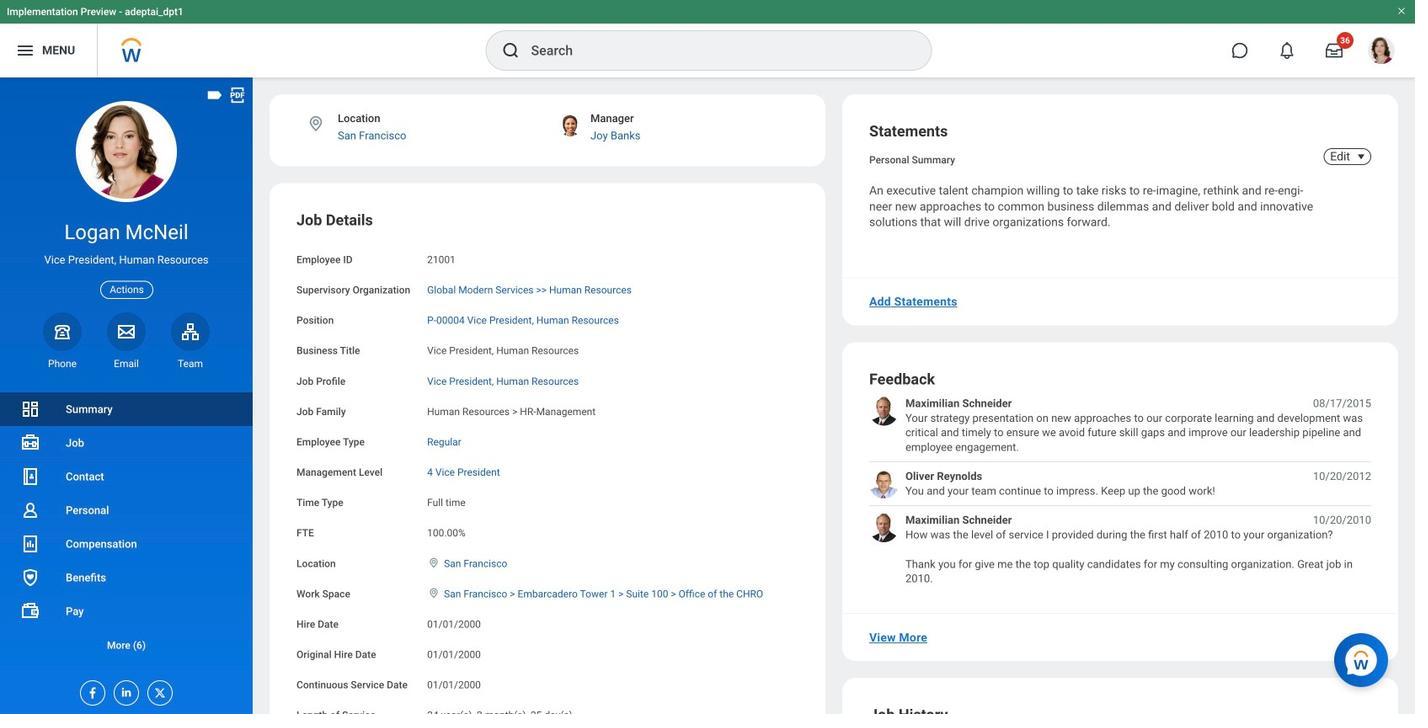 Task type: describe. For each thing, give the bounding box(es) containing it.
inbox large image
[[1326, 42, 1343, 59]]

personal image
[[20, 500, 40, 521]]

justify image
[[15, 40, 35, 61]]

job image
[[20, 433, 40, 453]]

notifications large image
[[1279, 42, 1296, 59]]

view team image
[[180, 322, 200, 342]]

phone image
[[51, 322, 74, 342]]

1 employee's photo (maximilian schneider) image from the top
[[869, 396, 899, 426]]

1 horizontal spatial list
[[869, 396, 1371, 586]]

email logan mcneil element
[[107, 357, 146, 371]]

x image
[[148, 681, 167, 700]]

compensation image
[[20, 534, 40, 554]]

mail image
[[116, 322, 136, 342]]

view printable version (pdf) image
[[228, 86, 247, 104]]

location image
[[307, 115, 325, 133]]

personal summary element
[[869, 151, 955, 166]]

employee's photo (oliver reynolds) image
[[869, 469, 899, 499]]

0 horizontal spatial list
[[0, 393, 253, 662]]

Search Workday  search field
[[531, 32, 897, 69]]

pay image
[[20, 601, 40, 622]]



Task type: vqa. For each thing, say whether or not it's contained in the screenshot.
2nd location image from the top
yes



Task type: locate. For each thing, give the bounding box(es) containing it.
team logan mcneil element
[[171, 357, 210, 371]]

0 vertical spatial employee's photo (maximilian schneider) image
[[869, 396, 899, 426]]

full time element
[[427, 494, 466, 509]]

1 vertical spatial employee's photo (maximilian schneider) image
[[869, 513, 899, 542]]

employee's photo (maximilian schneider) image
[[869, 396, 899, 426], [869, 513, 899, 542]]

1 location image from the top
[[427, 557, 441, 569]]

2 employee's photo (maximilian schneider) image from the top
[[869, 513, 899, 542]]

facebook image
[[81, 681, 99, 700]]

summary image
[[20, 399, 40, 419]]

navigation pane region
[[0, 77, 253, 714]]

location image
[[427, 557, 441, 569], [427, 587, 441, 599]]

0 vertical spatial location image
[[427, 557, 441, 569]]

contact image
[[20, 467, 40, 487]]

tag image
[[206, 86, 224, 104]]

search image
[[501, 40, 521, 61]]

caret down image
[[1351, 150, 1371, 163]]

list
[[0, 393, 253, 662], [869, 396, 1371, 586]]

employee's photo (maximilian schneider) image up "employee's photo (oliver reynolds)"
[[869, 396, 899, 426]]

group
[[297, 210, 799, 714]]

profile logan mcneil image
[[1368, 37, 1395, 67]]

linkedin image
[[115, 681, 133, 699]]

banner
[[0, 0, 1415, 77]]

phone logan mcneil element
[[43, 357, 82, 371]]

1 vertical spatial location image
[[427, 587, 441, 599]]

benefits image
[[20, 568, 40, 588]]

2 location image from the top
[[427, 587, 441, 599]]

close environment banner image
[[1397, 6, 1407, 16]]

employee's photo (maximilian schneider) image down "employee's photo (oliver reynolds)"
[[869, 513, 899, 542]]



